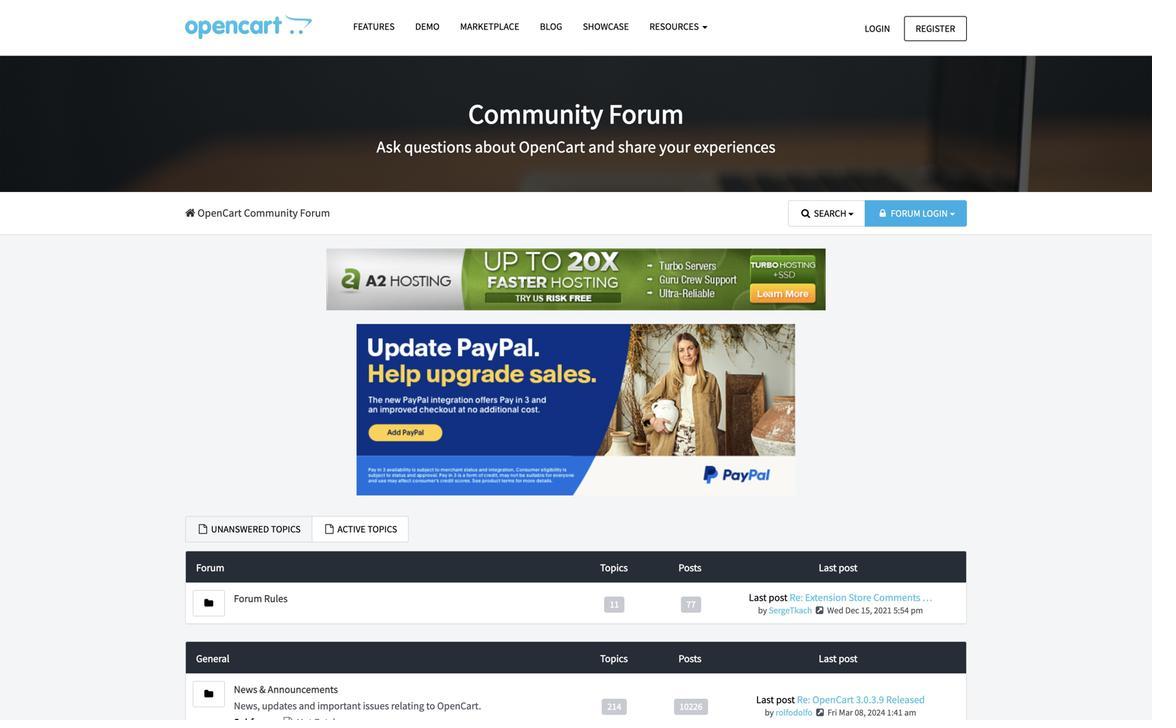 Task type: locate. For each thing, give the bounding box(es) containing it.
2 horizontal spatial opencart
[[813, 693, 854, 706]]

a2 hosting image
[[327, 249, 826, 310]]

last up last post re: opencart 3.0.3.9 released at the bottom of page
[[819, 652, 837, 665]]

news,
[[234, 699, 260, 712]]

view the latest post image
[[815, 708, 826, 717]]

forum rules image
[[204, 599, 213, 608]]

resources
[[650, 20, 701, 33]]

opencart right about
[[519, 137, 585, 157]]

by left sergetkach "link"
[[758, 605, 767, 616]]

opencart up 'fri'
[[813, 693, 854, 706]]

1 vertical spatial topics
[[600, 652, 628, 665]]

last post up last post re: extension store comments …
[[819, 561, 858, 574]]

11
[[610, 599, 619, 610]]

1 vertical spatial by
[[765, 707, 774, 718]]

relating
[[391, 699, 424, 712]]

marketplace link
[[450, 14, 530, 38]]

forum login
[[891, 207, 948, 220]]

post up last post re: opencart 3.0.3.9 released at the bottom of page
[[839, 652, 858, 665]]

pm
[[911, 605, 923, 616]]

last post
[[819, 561, 858, 574], [819, 652, 858, 665]]

5:54
[[894, 605, 909, 616]]

forum rules
[[234, 592, 288, 605]]

topics right unanswered in the left bottom of the page
[[271, 523, 301, 535]]

your
[[659, 137, 691, 157]]

…
[[923, 591, 932, 604]]

1 horizontal spatial login
[[923, 207, 948, 220]]

rolfodolfo
[[776, 707, 813, 718]]

register
[[916, 22, 956, 35]]

1 horizontal spatial opencart
[[519, 137, 585, 157]]

re: up rolfodolfo link
[[797, 693, 811, 706]]

1 horizontal spatial file o image
[[323, 524, 336, 534]]

wed dec 15, 2021 5:54 pm
[[827, 605, 923, 616]]

login inside dropdown button
[[923, 207, 948, 220]]

by for last post re: opencart 3.0.3.9 released
[[765, 707, 774, 718]]

posts for last post re: opencart 3.0.3.9 released
[[679, 652, 702, 665]]

file o image left unanswered in the left bottom of the page
[[197, 524, 209, 534]]

1 vertical spatial last post
[[819, 652, 858, 665]]

1 vertical spatial and
[[299, 699, 315, 712]]

topics for last post re: extension store comments …
[[600, 561, 628, 574]]

community
[[468, 97, 603, 131], [244, 206, 298, 220]]

features link
[[343, 14, 405, 38]]

file o image left active
[[323, 524, 336, 534]]

login right lock image
[[923, 207, 948, 220]]

posts
[[679, 561, 702, 574], [679, 652, 702, 665]]

1 vertical spatial login
[[923, 207, 948, 220]]

and down 'announcements'
[[299, 699, 315, 712]]

1 vertical spatial posts
[[679, 652, 702, 665]]

1 horizontal spatial topics
[[368, 523, 397, 535]]

08,
[[855, 707, 866, 718]]

file o image inside unanswered topics link
[[197, 524, 209, 534]]

topics
[[271, 523, 301, 535], [368, 523, 397, 535]]

1:41
[[887, 707, 903, 718]]

0 vertical spatial login
[[865, 22, 890, 35]]

0 vertical spatial posts
[[679, 561, 702, 574]]

last post up last post re: opencart 3.0.3.9 released at the bottom of page
[[819, 652, 858, 665]]

showcase link
[[573, 14, 639, 38]]

file o image for active topics
[[323, 524, 336, 534]]

file o image for unanswered topics
[[197, 524, 209, 534]]

sergetkach link
[[769, 605, 812, 616]]

&
[[259, 683, 266, 696]]

1 vertical spatial re:
[[797, 693, 811, 706]]

0 vertical spatial by
[[758, 605, 767, 616]]

2 posts from the top
[[679, 652, 702, 665]]

1 posts from the top
[[679, 561, 702, 574]]

post
[[839, 561, 858, 574], [769, 591, 788, 604], [839, 652, 858, 665], [776, 693, 795, 706]]

about
[[475, 137, 516, 157]]

forum
[[609, 97, 684, 131], [300, 206, 330, 220], [891, 207, 921, 220], [196, 561, 224, 574], [234, 592, 262, 605]]

1 file o image from the left
[[197, 524, 209, 534]]

news & announcements image
[[204, 689, 213, 699]]

fri
[[828, 707, 837, 718]]

forum rules link
[[234, 592, 288, 605]]

active topics link
[[312, 516, 409, 543]]

topics up 214
[[600, 652, 628, 665]]

1 last post from the top
[[819, 561, 858, 574]]

resources link
[[639, 14, 718, 38]]

blog
[[540, 20, 562, 33]]

re: up sergetkach "link"
[[790, 591, 803, 604]]

and
[[589, 137, 615, 157], [299, 699, 315, 712]]

forum for forum
[[196, 561, 224, 574]]

features
[[353, 20, 395, 33]]

by left rolfodolfo
[[765, 707, 774, 718]]

re: for re: extension store comments …
[[790, 591, 803, 604]]

file o image inside active topics link
[[323, 524, 336, 534]]

forum inside dropdown button
[[891, 207, 921, 220]]

0 vertical spatial topics
[[600, 561, 628, 574]]

and left share
[[589, 137, 615, 157]]

2 file o image from the left
[[323, 524, 336, 534]]

login left register
[[865, 22, 890, 35]]

2 topics from the top
[[600, 652, 628, 665]]

0 horizontal spatial and
[[299, 699, 315, 712]]

news
[[234, 683, 257, 696]]

1 topics from the left
[[271, 523, 301, 535]]

rules
[[264, 592, 288, 605]]

1 topics from the top
[[600, 561, 628, 574]]

login
[[865, 22, 890, 35], [923, 207, 948, 220]]

0 horizontal spatial community
[[244, 206, 298, 220]]

and inside news & announcements news, updates and important issues relating to opencart.
[[299, 699, 315, 712]]

lock image
[[877, 209, 889, 218]]

3.0.3.9
[[856, 693, 884, 706]]

0 horizontal spatial login
[[865, 22, 890, 35]]

last post re: opencart 3.0.3.9 released
[[756, 693, 925, 706]]

0 vertical spatial community
[[468, 97, 603, 131]]

unanswered
[[211, 523, 269, 535]]

2 topics from the left
[[368, 523, 397, 535]]

opencart right home image at the top
[[198, 206, 242, 220]]

by sergetkach
[[758, 605, 812, 616]]

1 horizontal spatial and
[[589, 137, 615, 157]]

last
[[819, 561, 837, 574], [749, 591, 767, 604], [819, 652, 837, 665], [756, 693, 774, 706]]

opencart
[[519, 137, 585, 157], [198, 206, 242, 220], [813, 693, 854, 706]]

1 horizontal spatial community
[[468, 97, 603, 131]]

77
[[687, 599, 696, 610]]

0 vertical spatial re:
[[790, 591, 803, 604]]

topics for active topics
[[368, 523, 397, 535]]

share
[[618, 137, 656, 157]]

topics up 11
[[600, 561, 628, 574]]

unanswered topics
[[209, 523, 301, 535]]

forum inside community forum ask questions about opencart and share your experiences
[[609, 97, 684, 131]]

topics
[[600, 561, 628, 574], [600, 652, 628, 665]]

topics right active
[[368, 523, 397, 535]]

posts up the 77
[[679, 561, 702, 574]]

0 vertical spatial opencart
[[519, 137, 585, 157]]

0 horizontal spatial topics
[[271, 523, 301, 535]]

0 vertical spatial last post
[[819, 561, 858, 574]]

ask
[[377, 137, 401, 157]]

2 vertical spatial opencart
[[813, 693, 854, 706]]

10226
[[680, 701, 703, 712]]

last post for extension
[[819, 561, 858, 574]]

last post for opencart
[[819, 652, 858, 665]]

0 vertical spatial and
[[589, 137, 615, 157]]

by
[[758, 605, 767, 616], [765, 707, 774, 718]]

2 last post from the top
[[819, 652, 858, 665]]

experiences
[[694, 137, 776, 157]]

posts up 10226
[[679, 652, 702, 665]]

post up last post re: extension store comments …
[[839, 561, 858, 574]]

view the latest post image
[[814, 606, 826, 615]]

post up by rolfodolfo
[[776, 693, 795, 706]]

file o image
[[197, 524, 209, 534], [323, 524, 336, 534]]

sergetkach
[[769, 605, 812, 616]]

search image
[[800, 209, 812, 218]]

released
[[886, 693, 925, 706]]

re:
[[790, 591, 803, 604], [797, 693, 811, 706]]

active
[[338, 523, 366, 535]]

last up by rolfodolfo
[[756, 693, 774, 706]]

0 horizontal spatial file o image
[[197, 524, 209, 534]]

rolfodolfo link
[[776, 707, 813, 718]]

1 vertical spatial opencart
[[198, 206, 242, 220]]

topics for last post re: opencart 3.0.3.9 released
[[600, 652, 628, 665]]



Task type: describe. For each thing, give the bounding box(es) containing it.
1 vertical spatial community
[[244, 206, 298, 220]]

general
[[196, 652, 230, 665]]

store
[[849, 591, 872, 604]]

news & announcements news, updates and important issues relating to opencart.
[[234, 683, 481, 712]]

2021
[[874, 605, 892, 616]]

opencart.
[[437, 699, 481, 712]]

re: opencart 3.0.3.9 released link
[[797, 693, 925, 706]]

demo link
[[405, 14, 450, 38]]

questions
[[404, 137, 472, 157]]

mar
[[839, 707, 853, 718]]

and inside community forum ask questions about opencart and share your experiences
[[589, 137, 615, 157]]

login inside 'link'
[[865, 22, 890, 35]]

last up extension
[[819, 561, 837, 574]]

issues
[[363, 699, 389, 712]]

forum login button
[[865, 200, 967, 227]]

important
[[317, 699, 361, 712]]

post up by sergetkach
[[769, 591, 788, 604]]

login link
[[853, 16, 902, 41]]

register link
[[904, 16, 967, 41]]

opencart inside community forum ask questions about opencart and share your experiences
[[519, 137, 585, 157]]

last post re: extension store comments …
[[749, 591, 932, 604]]

general link
[[196, 650, 576, 667]]

unanswered topics link
[[185, 516, 312, 543]]

topics for unanswered topics
[[271, 523, 301, 535]]

214
[[608, 701, 621, 712]]

dec
[[846, 605, 860, 616]]

blog link
[[530, 14, 573, 38]]

forum for forum rules
[[234, 592, 262, 605]]

community forum ask questions about opencart and share your experiences
[[377, 97, 776, 157]]

forum for forum login
[[891, 207, 921, 220]]

15,
[[861, 605, 872, 616]]

0 horizontal spatial opencart
[[198, 206, 242, 220]]

am
[[905, 707, 917, 718]]

marketplace
[[460, 20, 520, 33]]

community inside community forum ask questions about opencart and share your experiences
[[468, 97, 603, 131]]

last up by sergetkach
[[749, 591, 767, 604]]

opencart community forum link
[[185, 206, 330, 220]]

active topics
[[336, 523, 397, 535]]

news & announcements link
[[234, 683, 338, 696]]

comments
[[874, 591, 921, 604]]

fri mar 08, 2024 1:41 am
[[828, 707, 917, 718]]

search
[[814, 207, 847, 220]]

demo
[[415, 20, 440, 33]]

no unread posts image
[[281, 717, 295, 720]]

by for last post re: extension store comments …
[[758, 605, 767, 616]]

wed
[[827, 605, 844, 616]]

2024
[[868, 707, 886, 718]]

re: for re: opencart 3.0.3.9 released
[[797, 693, 811, 706]]

search button
[[788, 200, 866, 227]]

paypal payment gateway image
[[357, 324, 796, 496]]

extension
[[805, 591, 847, 604]]

posts for last post re: extension store comments …
[[679, 561, 702, 574]]

re: extension store comments … link
[[790, 591, 932, 604]]

to
[[426, 699, 435, 712]]

announcements
[[268, 683, 338, 696]]

showcase
[[583, 20, 629, 33]]

updates
[[262, 699, 297, 712]]

opencart community forum
[[195, 206, 330, 220]]

by rolfodolfo
[[765, 707, 813, 718]]

home image
[[185, 208, 195, 218]]



